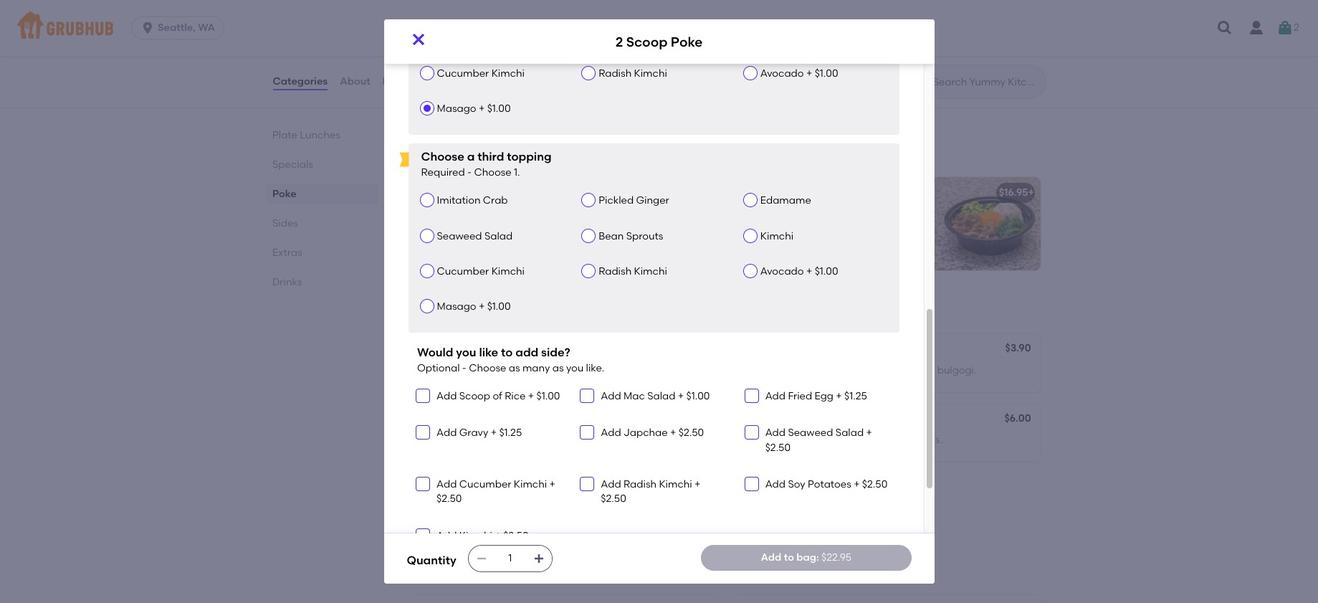 Task type: locate. For each thing, give the bounding box(es) containing it.
0 vertical spatial to
[[501, 346, 513, 359]]

comes inside comes with 2 scoops of poke of your choice.
[[418, 207, 453, 219]]

protein
[[559, 55, 594, 68]]

cucumber down seaweed salad
[[437, 265, 489, 277]]

2 vertical spatial radish
[[624, 478, 657, 491]]

1 vertical spatial avocado + $1.00
[[761, 265, 839, 277]]

avocado + $1.00 down comes with 1 scoop of poke of your choice.
[[761, 265, 839, 277]]

2 poke from the left
[[850, 207, 874, 219]]

tempura up search yummy kitchen search field on the top of page
[[935, 55, 977, 68]]

svg image right input item quantity number field
[[533, 553, 545, 564]]

1 horizontal spatial comes
[[740, 207, 774, 219]]

0 horizontal spatial your
[[488, 55, 510, 68]]

svg image for add japchae
[[583, 428, 592, 437]]

0 vertical spatial 2 scoop poke
[[616, 33, 703, 50]]

- down musubi
[[462, 362, 467, 374]]

0 vertical spatial sides
[[272, 217, 298, 229]]

1 vertical spatial cucumber
[[437, 265, 489, 277]]

0 horizontal spatial sides
[[272, 217, 298, 229]]

1 vertical spatial masago
[[437, 301, 477, 313]]

svg image for add soy potatoes
[[748, 480, 756, 488]]

0 vertical spatial salad
[[485, 230, 513, 242]]

add up the quantity
[[437, 530, 457, 542]]

radish down japchae
[[624, 478, 657, 491]]

as down add
[[509, 362, 520, 374]]

2 avocado + $1.00 from the top
[[761, 265, 839, 277]]

salad inside add seaweed salad + $2.50
[[836, 427, 864, 439]]

cucumber inside the add cucumber kimchi + $2.50
[[459, 478, 512, 491]]

avocado
[[761, 67, 804, 79], [761, 265, 804, 277]]

1 vertical spatial radish kimchi
[[599, 265, 668, 277]]

korean fried chicken special image
[[933, 0, 1041, 14]]

Input item quantity number field
[[495, 546, 526, 572]]

poke
[[535, 207, 559, 219], [850, 207, 874, 219]]

1 vertical spatial veggie
[[531, 504, 564, 516]]

$2.50 inside the add cucumber kimchi + $2.50
[[437, 493, 462, 505]]

poke inside comes with 1 scoop of poke of your choice.
[[850, 207, 874, 219]]

you left like. at left
[[566, 362, 584, 374]]

svg image inside seattle, wa button
[[141, 21, 155, 35]]

extras
[[272, 247, 302, 259], [407, 561, 454, 579]]

sides
[[272, 217, 298, 229], [407, 301, 448, 319]]

add for add japchae
[[601, 427, 621, 439]]

topping
[[507, 150, 552, 164]]

tempura right shrimp
[[867, 55, 910, 68]]

$2.50 for add radish kimchi + $2.50
[[601, 493, 627, 505]]

avocado + $1.00
[[761, 67, 839, 79], [761, 265, 839, 277]]

carrots,
[[647, 55, 685, 68]]

1 horizontal spatial your
[[574, 207, 595, 219]]

salad down the scoops
[[485, 230, 513, 242]]

you up "spam"
[[456, 346, 477, 359]]

with down edamame
[[777, 207, 797, 219]]

1 vertical spatial radish
[[599, 265, 632, 277]]

add inside add seaweed salad + $2.50
[[766, 427, 786, 439]]

2 as from the left
[[553, 362, 564, 374]]

$16.95
[[999, 187, 1029, 199]]

sauce.
[[980, 55, 1012, 68]]

about
[[340, 75, 370, 87]]

choose
[[421, 150, 465, 164], [474, 166, 512, 179], [469, 362, 507, 374]]

poke up 'sides'
[[407, 128, 444, 146]]

0 vertical spatial fried
[[794, 434, 816, 446]]

kimchi up 4 pieces fried pork and veggie dumplings.
[[514, 478, 547, 491]]

0 horizontal spatial 2 scoop poke
[[418, 187, 484, 199]]

lunches
[[300, 129, 340, 141]]

1 horizontal spatial poke
[[850, 207, 874, 219]]

reviews button
[[382, 56, 423, 108]]

egg down dumplings
[[815, 390, 834, 402]]

veggie left the dumplings.
[[531, 504, 564, 516]]

+ inside the add cucumber kimchi + $2.50
[[550, 478, 556, 491]]

gravy
[[459, 427, 489, 439]]

your for 1 scoop poke
[[888, 207, 909, 219]]

$2.50 inside add seaweed salad + $2.50
[[766, 442, 791, 454]]

scoop up comes with 1 scoop of poke of your choice.
[[746, 187, 777, 199]]

add up rolls in the bottom right of the page
[[766, 390, 786, 402]]

optional
[[417, 362, 460, 374]]

radish kimchi down main navigation navigation
[[599, 67, 668, 79]]

bean up peas, at the left
[[599, 32, 624, 44]]

comes inside comes with 1 scoop of poke of your choice.
[[740, 207, 774, 219]]

$12.00
[[1001, 34, 1032, 46]]

poke add sides for an additional charge.
[[407, 128, 553, 158]]

cucumber down the house fried rice
[[437, 67, 489, 79]]

kimchi down the add japchae + $2.50 on the bottom of page
[[659, 478, 693, 491]]

egg left rolls in the bottom right of the page
[[740, 414, 759, 426]]

svg image
[[748, 392, 756, 400], [419, 428, 427, 437], [419, 480, 427, 488], [583, 480, 592, 488], [748, 480, 756, 488], [476, 553, 487, 564], [533, 553, 545, 564]]

add for add seaweed salad
[[766, 427, 786, 439]]

like.
[[586, 362, 605, 374]]

your inside comes with 1 scoop of poke of your choice.
[[888, 207, 909, 219]]

0 horizontal spatial rice
[[445, 55, 463, 68]]

add radish kimchi + $2.50
[[601, 478, 701, 505]]

choice. down 1 scoop poke
[[740, 221, 775, 234]]

add down side scoop poke
[[437, 427, 457, 439]]

poke right "scoop"
[[850, 207, 874, 219]]

1 cucumber kimchi from the top
[[437, 67, 525, 79]]

masago up the spam musubi
[[437, 301, 477, 313]]

2 horizontal spatial your
[[888, 207, 909, 219]]

2 sprouts from the top
[[626, 230, 664, 242]]

sprouts up peas, at the left
[[626, 32, 664, 44]]

add for add cucumber kimchi
[[437, 478, 457, 491]]

0 vertical spatial seaweed
[[437, 230, 482, 242]]

categories button
[[272, 56, 329, 108]]

1 horizontal spatial fried
[[794, 434, 816, 446]]

0 vertical spatial cucumber kimchi
[[437, 67, 525, 79]]

add down "raw"
[[437, 478, 457, 491]]

masago down "onions."
[[437, 103, 477, 115]]

masago + $1.00
[[437, 103, 511, 115], [437, 301, 511, 313]]

peas,
[[618, 55, 645, 68]]

kimchi right "onions."
[[492, 67, 525, 79]]

fried inside fried rice with your choice of protein and peas, carrots, and onions.
[[418, 55, 443, 68]]

scoop for comes with 1 scoop of poke of your choice.
[[746, 187, 777, 199]]

1 horizontal spatial 4
[[740, 364, 745, 376]]

$1.00 up like
[[487, 301, 511, 313]]

0 horizontal spatial fried
[[461, 504, 483, 516]]

scoop for comes with 2 scoops of poke of your choice.
[[427, 187, 458, 199]]

third
[[478, 150, 504, 164]]

beef
[[913, 364, 935, 376]]

kimchi down ginger
[[634, 265, 668, 277]]

2 comes from the left
[[740, 207, 774, 219]]

veggie
[[864, 434, 897, 446], [531, 504, 564, 516]]

1 left "scoop"
[[800, 207, 803, 219]]

fried up soy
[[794, 434, 816, 446]]

0 vertical spatial rice
[[445, 55, 463, 68]]

rice down seasoned
[[505, 390, 526, 402]]

0 vertical spatial $1.25
[[845, 390, 868, 402]]

wa
[[198, 22, 215, 34]]

svg image for add fried egg
[[748, 392, 756, 400]]

2 vertical spatial choose
[[469, 362, 507, 374]]

comes down 1 scoop poke
[[740, 207, 774, 219]]

1 vertical spatial you
[[566, 362, 584, 374]]

0 vertical spatial masago + $1.00
[[437, 103, 511, 115]]

add left 'sides'
[[407, 148, 424, 158]]

add inside add radish kimchi + $2.50
[[601, 478, 621, 491]]

2 inside comes with 2 scoops of poke of your choice.
[[478, 207, 484, 219]]

0 vertical spatial masago
[[437, 103, 477, 115]]

svg image left soy
[[748, 480, 756, 488]]

choose down like
[[469, 362, 507, 374]]

0 vertical spatial avocado + $1.00
[[761, 67, 839, 79]]

seattle,
[[158, 22, 196, 34]]

0 vertical spatial 4
[[740, 364, 745, 376]]

0 vertical spatial bean
[[599, 32, 624, 44]]

0 horizontal spatial choice.
[[418, 221, 454, 234]]

masago + $1.00 up musubi
[[437, 301, 511, 313]]

svg image down "raw"
[[419, 480, 427, 488]]

2 horizontal spatial salad
[[836, 427, 864, 439]]

1 horizontal spatial you
[[566, 362, 584, 374]]

poke for scoops
[[535, 207, 559, 219]]

svg image for add cucumber kimchi
[[419, 480, 427, 488]]

svg image
[[1217, 19, 1234, 37], [1277, 19, 1294, 37], [141, 21, 155, 35], [410, 31, 427, 48], [419, 392, 427, 400], [583, 392, 592, 400], [583, 428, 592, 437], [748, 428, 756, 437], [419, 531, 427, 540]]

choice. inside comes with 1 scoop of poke of your choice.
[[740, 221, 775, 234]]

to right like
[[501, 346, 513, 359]]

radish kimchi
[[599, 67, 668, 79], [599, 265, 668, 277]]

side scoop poke
[[418, 414, 500, 426]]

seaweed inside add seaweed salad + $2.50
[[788, 427, 834, 439]]

egg
[[815, 390, 834, 402], [740, 414, 759, 426]]

1 vertical spatial bean
[[599, 230, 624, 242]]

0 vertical spatial egg
[[815, 390, 834, 402]]

2 choice. from the left
[[740, 221, 775, 234]]

of
[[547, 55, 557, 68], [523, 207, 533, 219], [562, 207, 571, 219], [838, 207, 847, 219], [876, 207, 886, 219], [493, 390, 503, 402], [476, 434, 486, 446], [782, 434, 792, 446]]

$15.50
[[676, 34, 707, 46]]

charge.
[[521, 148, 553, 158]]

add
[[407, 148, 424, 158], [437, 390, 457, 402], [601, 390, 621, 402], [766, 390, 786, 402], [437, 427, 457, 439], [601, 427, 621, 439], [766, 427, 786, 439], [437, 478, 457, 491], [601, 478, 621, 491], [766, 478, 786, 491], [437, 530, 457, 542], [761, 551, 782, 564]]

choose inside would you like to add side? optional - choose as many as you like.
[[469, 362, 507, 374]]

choice.
[[418, 221, 454, 234], [740, 221, 775, 234]]

cucumber kimchi down seaweed salad
[[437, 265, 525, 277]]

bean
[[599, 32, 624, 44], [599, 230, 624, 242]]

choice. inside comes with 2 scoops of poke of your choice.
[[418, 221, 454, 234]]

add cucumber kimchi + $2.50
[[437, 478, 556, 505]]

1 vertical spatial seaweed
[[788, 427, 834, 439]]

2 masago + $1.00 from the top
[[437, 301, 511, 313]]

1 avocado + $1.00 from the top
[[761, 67, 839, 79]]

rice down side?
[[547, 364, 565, 376]]

bean down pickled on the left of page
[[599, 230, 624, 242]]

poke inside comes with 2 scoops of poke of your choice.
[[535, 207, 559, 219]]

pork
[[818, 434, 840, 446], [485, 504, 507, 516]]

edamame
[[761, 194, 812, 207]]

1 horizontal spatial as
[[553, 362, 564, 374]]

0 vertical spatial cucumber
[[437, 67, 489, 79]]

0 horizontal spatial tempura
[[867, 55, 910, 68]]

scoop
[[806, 207, 835, 219]]

of inside fried rice with your choice of protein and peas, carrots, and onions.
[[547, 55, 557, 68]]

1 horizontal spatial seaweed
[[788, 427, 834, 439]]

2 scoop poke
[[616, 33, 703, 50], [418, 187, 484, 199]]

2
[[1294, 21, 1300, 34], [616, 33, 623, 50], [418, 187, 424, 199], [478, 207, 484, 219], [740, 434, 745, 446]]

0 vertical spatial veggie
[[864, 434, 897, 446]]

extras down add kimchi + $2.50
[[407, 561, 454, 579]]

1 left edamame
[[740, 187, 744, 199]]

scoop up peas, at the left
[[626, 33, 668, 50]]

add down rolls in the bottom right of the page
[[766, 427, 786, 439]]

pieces for 4 pieces fried pork and veggie dumplings.
[[427, 504, 458, 516]]

1 horizontal spatial 2 scoop poke
[[616, 33, 703, 50]]

pork up add kimchi + $2.50
[[485, 504, 507, 516]]

Search Yummy Kitchen search field
[[932, 75, 1042, 89]]

musubi
[[450, 344, 485, 356]]

pork up potatoes
[[818, 434, 840, 446]]

your inside fried rice with your choice of protein and peas, carrots, and onions.
[[488, 55, 510, 68]]

4 down gyoza
[[418, 504, 424, 516]]

fried
[[452, 35, 477, 47], [418, 55, 443, 68], [785, 364, 809, 376], [788, 390, 813, 402]]

1 vertical spatial masago + $1.00
[[437, 301, 511, 313]]

0 horizontal spatial 1
[[740, 187, 744, 199]]

1 bean from the top
[[599, 32, 624, 44]]

0 vertical spatial -
[[468, 166, 472, 179]]

add inside the add cucumber kimchi + $2.50
[[437, 478, 457, 491]]

4 for 4 pieces. fried dumplings filled with beef bulgogi.
[[740, 364, 745, 376]]

$2.50
[[679, 427, 704, 439], [766, 442, 791, 454], [863, 478, 888, 491], [437, 493, 462, 505], [601, 493, 627, 505], [503, 530, 529, 542]]

0 horizontal spatial pork
[[485, 504, 507, 516]]

salad for add mac salad
[[648, 390, 676, 402]]

pieces
[[797, 55, 829, 68], [442, 434, 474, 446], [748, 434, 780, 446], [427, 504, 458, 516]]

2 vertical spatial cucumber
[[459, 478, 512, 491]]

radish down pickled on the left of page
[[599, 265, 632, 277]]

svg image for add gravy
[[419, 428, 427, 437]]

1 vertical spatial -
[[462, 362, 467, 374]]

2 scoop poke image
[[612, 177, 720, 271]]

0 vertical spatial choose
[[421, 150, 465, 164]]

bean sprouts down pickled ginger
[[599, 230, 664, 242]]

1 vertical spatial 4
[[418, 504, 424, 516]]

seaweed down add fried egg + $1.25
[[788, 427, 834, 439]]

1 horizontal spatial 1
[[800, 207, 803, 219]]

2 masago from the top
[[437, 301, 477, 313]]

0 vertical spatial radish
[[599, 67, 632, 79]]

seaweed down imitation
[[437, 230, 482, 242]]

1 vertical spatial extras
[[407, 561, 454, 579]]

salad down add fried egg + $1.25
[[836, 427, 864, 439]]

bean sprouts up peas, at the left
[[599, 32, 664, 44]]

1 horizontal spatial rice
[[547, 364, 565, 376]]

rice up "onions."
[[445, 55, 463, 68]]

0 horizontal spatial rice
[[479, 35, 501, 47]]

$6.00
[[1005, 412, 1032, 424]]

svg image inside 2 button
[[1277, 19, 1294, 37]]

pieces down gyoza
[[427, 504, 458, 516]]

choice. down imitation
[[418, 221, 454, 234]]

- down a
[[468, 166, 472, 179]]

1 vertical spatial avocado
[[761, 265, 804, 277]]

add for add soy potatoes
[[766, 478, 786, 491]]

like
[[479, 346, 499, 359]]

$2.50 inside add radish kimchi + $2.50
[[601, 493, 627, 505]]

pieces down side scoop poke
[[442, 434, 474, 446]]

kimchi down edamame
[[761, 230, 794, 242]]

0 horizontal spatial 4
[[418, 504, 424, 516]]

poke inside poke add sides for an additional charge.
[[407, 128, 444, 146]]

svg image up the dumplings.
[[583, 480, 592, 488]]

0 horizontal spatial as
[[509, 362, 520, 374]]

1 horizontal spatial pork
[[818, 434, 840, 446]]

4
[[740, 364, 745, 376], [418, 504, 424, 516]]

choose down third
[[474, 166, 512, 179]]

salad
[[485, 230, 513, 242], [648, 390, 676, 402], [836, 427, 864, 439]]

in
[[614, 364, 623, 376]]

1 scoop poke
[[740, 187, 804, 199]]

1 vertical spatial egg
[[740, 414, 759, 426]]

1 horizontal spatial tempura
[[935, 55, 977, 68]]

$1.25 left into
[[499, 427, 522, 439]]

with up search icon
[[912, 55, 933, 68]]

avocado down comes with 1 scoop of poke of your choice.
[[761, 265, 804, 277]]

search icon image
[[910, 73, 928, 90]]

add scoop of rice + $1.00
[[437, 390, 560, 402]]

$1.00 right 6
[[815, 67, 839, 79]]

2 scoop poke up carrots,
[[616, 33, 703, 50]]

1 horizontal spatial veggie
[[864, 434, 897, 446]]

0 vertical spatial you
[[456, 346, 477, 359]]

1 horizontal spatial choice.
[[740, 221, 775, 234]]

main navigation navigation
[[0, 0, 1319, 56]]

an
[[463, 148, 474, 158]]

2 avocado from the top
[[761, 265, 804, 277]]

with inside comes with 1 scoop of poke of your choice.
[[777, 207, 797, 219]]

avocado right la
[[761, 67, 804, 79]]

spam musubi
[[418, 344, 485, 356]]

0 vertical spatial pork
[[818, 434, 840, 446]]

sprouts down ginger
[[626, 230, 664, 242]]

1 horizontal spatial rice
[[505, 390, 526, 402]]

2 scoop poke down required
[[418, 187, 484, 199]]

your inside comes with 2 scoops of poke of your choice.
[[574, 207, 595, 219]]

svg image for 2 scoop poke
[[410, 31, 427, 48]]

1 horizontal spatial salad
[[648, 390, 676, 402]]

radish
[[599, 67, 632, 79], [599, 265, 632, 277], [624, 478, 657, 491]]

to
[[501, 346, 513, 359], [784, 551, 794, 564]]

0 vertical spatial radish kimchi
[[599, 67, 668, 79]]

0 horizontal spatial $1.25
[[499, 427, 522, 439]]

add left japchae
[[601, 427, 621, 439]]

1 vertical spatial rice
[[505, 390, 526, 402]]

as down side?
[[553, 362, 564, 374]]

svg image for add seaweed salad
[[748, 428, 756, 437]]

with
[[466, 55, 486, 68], [912, 55, 933, 68], [456, 207, 476, 219], [777, 207, 797, 219], [890, 364, 911, 376]]

$3.90
[[1006, 342, 1032, 354]]

poke up add gravy + $1.25
[[476, 414, 500, 426]]

sprouts
[[626, 32, 664, 44], [626, 230, 664, 242]]

1 vertical spatial to
[[784, 551, 794, 564]]

veggie left egg
[[864, 434, 897, 446]]

plate
[[272, 129, 297, 141]]

kimchi down seaweed salad
[[492, 265, 525, 277]]

svg image for add mac salad
[[583, 392, 592, 400]]

quantity
[[407, 554, 457, 568]]

0 horizontal spatial extras
[[272, 247, 302, 259]]

poke up carrots,
[[671, 33, 703, 50]]

1 choice. from the left
[[418, 221, 454, 234]]

4 left pieces.
[[740, 364, 745, 376]]

sides up spam
[[407, 301, 448, 319]]

6
[[789, 55, 795, 68]]

with down imitation
[[456, 207, 476, 219]]

fried right pieces.
[[785, 364, 809, 376]]

0 vertical spatial rice
[[479, 35, 501, 47]]

add inside poke add sides for an additional charge.
[[407, 148, 424, 158]]

0 vertical spatial avocado
[[761, 67, 804, 79]]

radish right protein
[[599, 67, 632, 79]]

mac
[[624, 390, 645, 402]]

seasoned
[[497, 364, 545, 376]]

0 vertical spatial sprouts
[[626, 32, 664, 44]]

1 horizontal spatial to
[[784, 551, 794, 564]]

1 avocado from the top
[[761, 67, 804, 79]]

1 poke from the left
[[535, 207, 559, 219]]

1 horizontal spatial sides
[[407, 301, 448, 319]]

1 vertical spatial 1
[[800, 207, 803, 219]]

choose up required
[[421, 150, 465, 164]]

svg image for add radish kimchi
[[583, 480, 592, 488]]

1 comes from the left
[[418, 207, 453, 219]]

1 masago + $1.00 from the top
[[437, 103, 511, 115]]

1 vertical spatial cucumber kimchi
[[437, 265, 525, 277]]

1 vertical spatial sprouts
[[626, 230, 664, 242]]

0 horizontal spatial comes
[[418, 207, 453, 219]]

to left bag:
[[784, 551, 794, 564]]

1 vertical spatial rice
[[547, 364, 565, 376]]

0 horizontal spatial poke
[[535, 207, 559, 219]]

1 scoop poke image
[[933, 177, 1041, 271]]

add kimchi + $2.50
[[437, 530, 529, 542]]



Task type: vqa. For each thing, say whether or not it's contained in the screenshot.
rightmost fried
yes



Task type: describe. For each thing, give the bounding box(es) containing it.
additional
[[476, 148, 519, 158]]

1 as from the left
[[509, 362, 520, 374]]

scoops
[[486, 207, 521, 219]]

$22.95
[[822, 551, 852, 564]]

$16.95 +
[[999, 187, 1035, 199]]

choice. for comes with 1 scoop of poke of your choice.
[[740, 221, 775, 234]]

$2.50 for add soy potatoes + $2.50
[[863, 478, 888, 491]]

categories
[[273, 75, 328, 87]]

choice
[[512, 55, 545, 68]]

0 horizontal spatial seaweed
[[437, 230, 482, 242]]

required
[[421, 166, 465, 179]]

pickled ginger
[[599, 194, 670, 207]]

grilled spam on seasoned rice wrapped in nori.
[[418, 364, 646, 376]]

$2.50 for add cucumber kimchi + $2.50
[[437, 493, 462, 505]]

pickled
[[599, 194, 634, 207]]

choice. for comes with 2 scoops of poke of your choice.
[[418, 221, 454, 234]]

seattle, wa button
[[131, 16, 230, 39]]

2 radish kimchi from the top
[[599, 265, 668, 277]]

a
[[740, 55, 747, 68]]

with inside comes with 2 scoops of poke of your choice.
[[456, 207, 476, 219]]

0 horizontal spatial egg
[[740, 414, 759, 426]]

add for add fried egg
[[766, 390, 786, 402]]

1 inside comes with 1 scoop of poke of your choice.
[[800, 207, 803, 219]]

1 vertical spatial $1.25
[[499, 427, 522, 439]]

poke down choose a third topping required - choose 1. on the left top of page
[[460, 187, 484, 199]]

wrapped
[[568, 364, 612, 376]]

kimchi down main navigation navigation
[[634, 67, 668, 79]]

add for add radish kimchi
[[601, 478, 621, 491]]

soy
[[788, 478, 806, 491]]

specials
[[272, 158, 313, 171]]

$2.50 for add seaweed salad + $2.50
[[766, 442, 791, 454]]

- inside would you like to add side? optional - choose as many as you like.
[[462, 362, 467, 374]]

add for add scoop of rice
[[437, 390, 457, 402]]

0 horizontal spatial veggie
[[531, 504, 564, 516]]

0 vertical spatial extras
[[272, 247, 302, 259]]

1 vertical spatial choose
[[474, 166, 512, 179]]

comes with 2 scoops of poke of your choice.
[[418, 207, 595, 234]]

and up potatoes
[[843, 434, 862, 446]]

tuna
[[488, 434, 511, 446]]

dumplings
[[811, 364, 862, 376]]

with left beef
[[890, 364, 911, 376]]

fried right house
[[452, 35, 477, 47]]

comes with 1 scoop of poke of your choice.
[[740, 207, 909, 234]]

plate lunches
[[272, 129, 340, 141]]

would
[[417, 346, 453, 359]]

gyoza
[[418, 484, 450, 496]]

side?
[[541, 346, 571, 359]]

a la carte 6 pieces shrimp tempura with tempura sauce.
[[740, 55, 1012, 68]]

imitation
[[437, 194, 481, 207]]

1 bean sprouts from the top
[[599, 32, 664, 44]]

1 sprouts from the top
[[626, 32, 664, 44]]

poke down specials
[[272, 188, 296, 200]]

nori.
[[625, 364, 646, 376]]

add japchae + $2.50
[[601, 427, 704, 439]]

scoop down "spam"
[[459, 390, 491, 402]]

with inside fried rice with your choice of protein and peas, carrots, and onions.
[[466, 55, 486, 68]]

pieces for 2 pieces of fried pork and veggie egg rolls.
[[748, 434, 780, 446]]

poke for scoop
[[850, 207, 874, 219]]

2 bean sprouts from the top
[[599, 230, 664, 242]]

radish inside add radish kimchi + $2.50
[[624, 478, 657, 491]]

cut
[[513, 434, 529, 446]]

add for add kimchi
[[437, 530, 457, 542]]

bag:
[[797, 551, 819, 564]]

for
[[450, 148, 461, 158]]

2 cucumber kimchi from the top
[[437, 265, 525, 277]]

cubes.
[[552, 434, 584, 446]]

$1.00 up poke add sides for an additional charge.
[[487, 103, 511, 115]]

and left "onions."
[[418, 70, 438, 82]]

add mac salad + $1.00
[[601, 390, 710, 402]]

dumplings.
[[566, 504, 620, 516]]

2 bean from the top
[[599, 230, 624, 242]]

add soy potatoes + $2.50
[[766, 478, 888, 491]]

add gravy + $1.25
[[437, 427, 522, 439]]

svg image down add kimchi + $2.50
[[476, 553, 487, 564]]

add seaweed salad + $2.50
[[766, 427, 873, 454]]

2 tempura from the left
[[935, 55, 977, 68]]

svg image for 2
[[1277, 19, 1294, 37]]

2 pieces of fried pork and veggie egg rolls.
[[740, 434, 943, 446]]

la
[[749, 55, 758, 68]]

and up add kimchi + $2.50
[[510, 504, 529, 516]]

comes for comes with 1 scoop of poke of your choice.
[[740, 207, 774, 219]]

a
[[467, 150, 475, 164]]

1 horizontal spatial extras
[[407, 561, 454, 579]]

1 vertical spatial 2 scoop poke
[[418, 187, 484, 199]]

add left bag:
[[761, 551, 782, 564]]

1 vertical spatial fried
[[461, 504, 483, 516]]

kimchi inside add radish kimchi + $2.50
[[659, 478, 693, 491]]

rolls.
[[921, 434, 943, 446]]

+ inside add radish kimchi + $2.50
[[695, 478, 701, 491]]

svg image for add scoop of rice
[[419, 392, 427, 400]]

filled
[[865, 364, 888, 376]]

add
[[516, 346, 539, 359]]

+ inside add seaweed salad + $2.50
[[867, 427, 873, 439]]

pieces for raw pieces of tuna cut into cubes.
[[442, 434, 474, 446]]

seaweed salad
[[437, 230, 513, 242]]

shrimp
[[832, 55, 865, 68]]

comes for comes with 2 scoops of poke of your choice.
[[418, 207, 453, 219]]

add for add mac salad
[[601, 390, 621, 402]]

side
[[418, 414, 440, 426]]

1.
[[514, 166, 520, 179]]

rolls
[[761, 414, 784, 426]]

$1.00 down many
[[537, 390, 560, 402]]

1 tempura from the left
[[867, 55, 910, 68]]

potatoes
[[808, 478, 852, 491]]

your for 2 scoop poke
[[574, 207, 595, 219]]

into
[[531, 434, 550, 446]]

add to bag: $22.95
[[761, 551, 852, 564]]

0 horizontal spatial salad
[[485, 230, 513, 242]]

$1.00 up the add japchae + $2.50 on the bottom of page
[[687, 390, 710, 402]]

reviews
[[383, 75, 423, 87]]

1 vertical spatial sides
[[407, 301, 448, 319]]

fried down dumplings
[[788, 390, 813, 402]]

bulgogi.
[[938, 364, 977, 376]]

many
[[523, 362, 550, 374]]

add for add gravy
[[437, 427, 457, 439]]

imitation crab
[[437, 194, 508, 207]]

svg image for add kimchi
[[419, 531, 427, 540]]

choose a third topping required - choose 1.
[[421, 150, 552, 179]]

1 horizontal spatial egg
[[815, 390, 834, 402]]

drinks
[[272, 276, 302, 288]]

spam
[[418, 344, 447, 356]]

0 horizontal spatial you
[[456, 346, 477, 359]]

grilled
[[418, 364, 450, 376]]

4 pieces fried pork and veggie dumplings.
[[418, 504, 620, 516]]

to inside would you like to add side? optional - choose as many as you like.
[[501, 346, 513, 359]]

spam
[[453, 364, 480, 376]]

add fried egg + $1.25
[[766, 390, 868, 402]]

pieces right 6
[[797, 55, 829, 68]]

kimchi down the add cucumber kimchi + $2.50
[[459, 530, 493, 542]]

fried rice with your choice of protein and peas, carrots, and onions.
[[418, 55, 685, 82]]

1 radish kimchi from the top
[[599, 67, 668, 79]]

kimchi inside the add cucumber kimchi + $2.50
[[514, 478, 547, 491]]

2 button
[[1277, 15, 1300, 41]]

poke up comes with 1 scoop of poke of your choice.
[[780, 187, 804, 199]]

carte
[[761, 55, 787, 68]]

$4.50
[[684, 482, 710, 494]]

ginger
[[636, 194, 670, 207]]

would you like to add side? optional - choose as many as you like.
[[417, 346, 605, 374]]

raw pieces of tuna cut into cubes.
[[418, 434, 584, 446]]

on
[[483, 364, 495, 376]]

japchae
[[624, 427, 668, 439]]

$1.00 down comes with 1 scoop of poke of your choice.
[[815, 265, 839, 277]]

salad for add seaweed salad
[[836, 427, 864, 439]]

raw
[[418, 434, 440, 446]]

- inside choose a third topping required - choose 1.
[[468, 166, 472, 179]]

house fried rice
[[418, 35, 501, 47]]

svg image for seattle, wa
[[141, 21, 155, 35]]

pieces.
[[748, 364, 782, 376]]

seattle, wa
[[158, 22, 215, 34]]

crab
[[483, 194, 508, 207]]

1 masago from the top
[[437, 103, 477, 115]]

and left peas, at the left
[[597, 55, 616, 68]]

0 vertical spatial 1
[[740, 187, 744, 199]]

house
[[418, 35, 449, 47]]

rice inside fried rice with your choice of protein and peas, carrots, and onions.
[[445, 55, 463, 68]]

scoop for raw pieces of tuna cut into cubes.
[[442, 414, 474, 426]]

2 inside button
[[1294, 21, 1300, 34]]

4 pieces. fried dumplings filled with beef bulgogi.
[[740, 364, 977, 376]]

1 horizontal spatial $1.25
[[845, 390, 868, 402]]

sides
[[426, 148, 447, 158]]

4 for 4 pieces fried pork and veggie dumplings.
[[418, 504, 424, 516]]

egg rolls
[[740, 414, 784, 426]]

egg
[[899, 434, 919, 446]]



